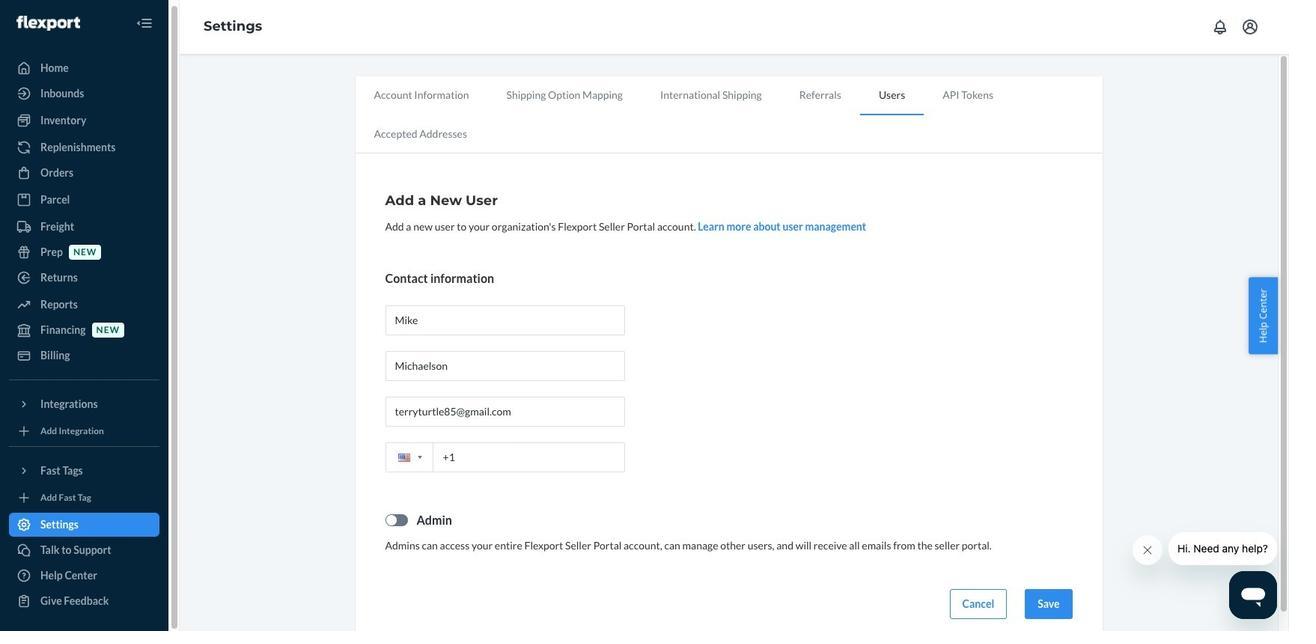 Task type: describe. For each thing, give the bounding box(es) containing it.
united states: + 1 image
[[417, 456, 422, 459]]

open notifications image
[[1211, 18, 1229, 36]]

Last Name text field
[[385, 351, 625, 381]]

Email text field
[[385, 397, 625, 427]]



Task type: vqa. For each thing, say whether or not it's contained in the screenshot.
Last Name text box
yes



Task type: locate. For each thing, give the bounding box(es) containing it.
open account menu image
[[1241, 18, 1259, 36]]

close navigation image
[[136, 14, 153, 32]]

First Name text field
[[385, 305, 625, 335]]

flexport logo image
[[16, 16, 80, 30]]

1 (702) 123-4567 telephone field
[[385, 442, 625, 472]]

tab
[[355, 76, 488, 114], [488, 76, 642, 114], [642, 76, 781, 114], [781, 76, 860, 114], [860, 76, 924, 115], [924, 76, 1012, 114], [355, 115, 486, 153]]

tab list
[[355, 76, 1102, 153]]



